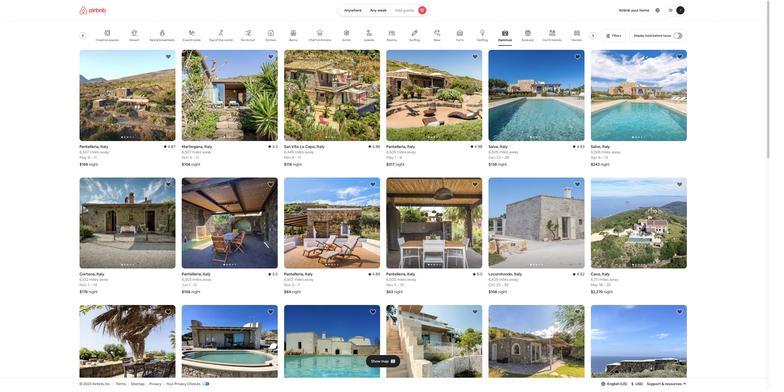 Task type: describe. For each thing, give the bounding box(es) containing it.
$2,270
[[591, 290, 603, 295]]

may for may 1 – 6
[[386, 155, 394, 160]]

earth homes
[[543, 38, 561, 42]]

chef's kitchens
[[309, 38, 331, 42]]

4 · from the left
[[163, 382, 164, 387]]

containers
[[71, 38, 87, 42]]

11 for may 6 – 11
[[93, 155, 97, 160]]

4.98 for san vito lo capo, italy 6,449 miles away nov 6 – 11 $116 night
[[372, 144, 380, 149]]

miles for pantelleria, italy 6,507 miles away may 6 – 11 $169 night
[[90, 150, 99, 155]]

add to wishlist: salve, italy image for 6,506 miles away
[[677, 54, 683, 60]]

© 2023 airbnb, inc. ·
[[79, 382, 114, 387]]

barns
[[289, 38, 297, 42]]

away inside san vito lo capo, italy 6,449 miles away nov 6 – 11 $116 night
[[305, 150, 314, 155]]

11 inside san vito lo capo, italy 6,449 miles away nov 6 – 11 $116 night
[[298, 155, 301, 160]]

– inside san vito lo capo, italy 6,449 miles away nov 6 – 11 $116 night
[[295, 155, 297, 160]]

$84
[[284, 290, 291, 295]]

miles for cortona, italy 6,132 miles away nov 7 – 14 $176 night
[[89, 278, 98, 282]]

6,429
[[489, 278, 498, 282]]

miles for martingana, italy 6,507 miles away nov 4 – 11 $106 night
[[192, 150, 201, 155]]

miles for pantelleria, italy 6,505 miles away may 1 – 6 $317 night
[[397, 150, 406, 155]]

$106 for locorotondo, italy 6,429 miles away oct 25 – 30 $106 night
[[489, 290, 497, 295]]

home
[[640, 8, 649, 13]]

add to wishlist: marina di marittima, italy image
[[472, 310, 478, 316]]

support
[[647, 382, 661, 387]]

arctic
[[342, 38, 351, 42]]

resources
[[665, 382, 682, 387]]

4.87
[[168, 144, 176, 149]]

dec
[[489, 155, 496, 160]]

5.0 out of 5 average rating image for pantelleria, italy 6,503 miles away jun 1 – 6 $106 night
[[268, 272, 278, 277]]

6 inside pantelleria, italy 6,507 miles away may 6 – 11 $169 night
[[88, 155, 90, 160]]

add to wishlist: martingana, italy image
[[268, 54, 274, 60]]

18
[[599, 283, 603, 288]]

13
[[604, 155, 608, 160]]

pantelleria, for pantelleria, italy 6,507 miles away may 6 – 11 $169 night
[[79, 144, 99, 149]]

italy for pantelleria, italy 6,507 miles away may 6 – 11 $169 night
[[100, 144, 108, 149]]

apr
[[591, 155, 597, 160]]

$ usd
[[631, 382, 643, 387]]

chef's
[[309, 38, 318, 42]]

– for cortona, italy 6,132 miles away nov 7 – 14 $176 night
[[90, 283, 92, 288]]

italy for martingana, italy 6,507 miles away nov 4 – 11 $106 night
[[204, 144, 212, 149]]

night for pantelleria, italy 6,505 miles away may 1 – 6 $317 night
[[395, 162, 405, 167]]

– for salve, italy 6,505 miles away dec 23 – 28 $136 night
[[502, 155, 504, 160]]

italy for salve, italy 6,506 miles away apr 6 – 13 $243 night
[[602, 144, 610, 149]]

your
[[166, 382, 174, 387]]

add to wishlist: pantelleria, italy image for 5.0
[[268, 182, 274, 188]]

italy for cavo, italy 6,111 miles away may 18 – 25 $2,270 night
[[602, 272, 610, 277]]

2 · from the left
[[128, 382, 129, 387]]

salve, italy 6,506 miles away apr 6 – 13 $243 night
[[591, 144, 621, 167]]

add to wishlist: cavo, italy image
[[677, 182, 683, 188]]

add to wishlist: pantelleria, italy image for 5.0
[[472, 182, 478, 188]]

islands
[[364, 38, 374, 42]]

english (us) button
[[601, 382, 627, 387]]

– for martingana, italy 6,507 miles away nov 4 – 11 $106 night
[[193, 155, 195, 160]]

nov inside san vito lo capo, italy 6,449 miles away nov 6 – 11 $116 night
[[284, 155, 291, 160]]

4.87 out of 5 average rating image
[[164, 144, 176, 149]]

italy for pantelleria, italy 6,505 miles away may 1 – 6 $317 night
[[407, 144, 415, 149]]

salve, for 6,505
[[489, 144, 499, 149]]

– for pantelleria, italy 6,507 miles away may 6 – 11 $169 night
[[91, 155, 93, 160]]

italy for pantelleria, italy 6,500 miles away nov 5 – 10 $63 night
[[407, 272, 415, 277]]

locorotondo, italy 6,429 miles away oct 25 – 30 $106 night
[[489, 272, 522, 295]]

add to wishlist: locorotondo, italy image
[[574, 182, 581, 188]]

jun
[[182, 283, 188, 288]]

– for pantelleria, italy 6,503 miles away jun 1 – 6 $106 night
[[191, 283, 193, 288]]

terms · sitemap · privacy ·
[[116, 382, 164, 387]]

6,449
[[284, 150, 294, 155]]

nov for nov 5 – 10
[[386, 283, 393, 288]]

airbnb
[[619, 8, 630, 13]]

7 inside pantelleria, italy 6,507 miles away nov 2 – 7 $84 night
[[298, 283, 300, 288]]

night for pantelleria, italy 6,507 miles away nov 2 – 7 $84 night
[[292, 290, 301, 295]]

night for cortona, italy 6,132 miles away nov 7 – 14 $176 night
[[89, 290, 98, 295]]

countryside
[[183, 38, 201, 42]]

night for cavo, italy 6,111 miles away may 18 – 25 $2,270 night
[[604, 290, 613, 295]]

5.0 for pantelleria, italy 6,500 miles away nov 5 – 10 $63 night
[[477, 272, 482, 277]]

& for bed
[[156, 38, 158, 42]]

2 vertical spatial add to wishlist: pantelleria, italy image
[[165, 310, 171, 316]]

anywhere
[[344, 8, 362, 13]]

add guests
[[395, 8, 414, 13]]

4.93 out of 5 average rating image
[[573, 144, 585, 149]]

top of the world
[[209, 38, 233, 42]]

homes
[[552, 38, 561, 42]]

anywhere button
[[338, 4, 366, 16]]

6,505 for dec
[[489, 150, 498, 155]]

miles for salve, italy 6,505 miles away dec 23 – 28 $136 night
[[499, 150, 508, 155]]

6 inside san vito lo capo, italy 6,449 miles away nov 6 – 11 $116 night
[[292, 155, 294, 160]]

vito
[[291, 144, 299, 149]]

1 for jun
[[189, 283, 191, 288]]

2
[[292, 283, 294, 288]]

6,500
[[386, 278, 396, 282]]

5.0 out of 5 average rating image for martingana, italy 6,507 miles away nov 4 – 11 $106 night
[[268, 144, 278, 149]]

choices
[[187, 382, 200, 387]]

san
[[284, 144, 291, 149]]

away for pantelleria, italy 6,507 miles away nov 2 – 7 $84 night
[[304, 278, 314, 282]]

creative
[[96, 38, 108, 42]]

ski-in/out
[[241, 38, 255, 42]]

– for pantelleria, italy 6,500 miles away nov 5 – 10 $63 night
[[397, 283, 399, 288]]

breakfasts
[[159, 38, 174, 42]]

capo,
[[305, 144, 316, 149]]

11 for nov 4 – 11
[[195, 155, 199, 160]]

miles for locorotondo, italy 6,429 miles away oct 25 – 30 $106 night
[[499, 278, 508, 282]]

4.98 out of 5 average rating image
[[368, 144, 380, 149]]

hanoks
[[572, 38, 582, 42]]

pantelleria, italy 6,500 miles away nov 5 – 10 $63 night
[[386, 272, 416, 295]]

$63
[[386, 290, 393, 295]]

25 inside cavo, italy 6,111 miles away may 18 – 25 $2,270 night
[[606, 283, 611, 288]]

miles for pantelleria, italy 6,500 miles away nov 5 – 10 $63 night
[[397, 278, 406, 282]]

miles for pantelleria, italy 6,503 miles away jun 1 – 6 $106 night
[[192, 278, 201, 282]]

desert
[[129, 38, 139, 42]]

terms link
[[116, 382, 126, 387]]

english (us)
[[608, 382, 627, 387]]

new
[[434, 38, 440, 42]]

night for pantelleria, italy 6,507 miles away may 6 – 11 $169 night
[[89, 162, 98, 167]]

total
[[645, 34, 652, 38]]

italy inside san vito lo capo, italy 6,449 miles away nov 6 – 11 $116 night
[[317, 144, 324, 149]]

locorotondo,
[[489, 272, 513, 277]]

4.98 for pantelleria, italy 6,505 miles away may 1 – 6 $317 night
[[475, 144, 482, 149]]

earth
[[543, 38, 551, 42]]

away for pantelleria, italy 6,505 miles away may 1 – 6 $317 night
[[407, 150, 416, 155]]

©
[[79, 382, 83, 387]]

add to wishlist: cortona, italy image
[[165, 182, 171, 188]]

2023
[[83, 382, 92, 387]]

martingana,
[[182, 144, 203, 149]]

night for pantelleria, italy 6,503 miles away jun 1 – 6 $106 night
[[191, 290, 200, 295]]

cortona, italy 6,132 miles away nov 7 – 14 $176 night
[[79, 272, 108, 295]]

4.89
[[372, 272, 380, 277]]

your privacy choices
[[166, 382, 200, 387]]

golfing
[[477, 38, 488, 42]]

italy for salve, italy 6,505 miles away dec 23 – 28 $136 night
[[500, 144, 508, 149]]

terms
[[116, 382, 126, 387]]

the
[[219, 38, 224, 42]]

show
[[371, 360, 381, 364]]

– for cavo, italy 6,111 miles away may 18 – 25 $2,270 night
[[604, 283, 606, 288]]

map
[[381, 360, 389, 364]]

4.92
[[577, 272, 585, 277]]

6 inside the salve, italy 6,506 miles away apr 6 – 13 $243 night
[[598, 155, 601, 160]]

ryokans
[[522, 38, 534, 42]]

ski-
[[241, 38, 246, 42]]

$106 for martingana, italy 6,507 miles away nov 4 – 11 $106 night
[[182, 162, 190, 167]]

yurts
[[456, 38, 464, 42]]

pantelleria, for pantelleria, italy 6,500 miles away nov 5 – 10 $63 night
[[386, 272, 406, 277]]

show map
[[371, 360, 389, 364]]

$169
[[79, 162, 88, 167]]



Task type: locate. For each thing, give the bounding box(es) containing it.
night down 23
[[498, 162, 507, 167]]

italy inside cavo, italy 6,111 miles away may 18 – 25 $2,270 night
[[602, 272, 610, 277]]

miles inside cortona, italy 6,132 miles away nov 7 – 14 $176 night
[[89, 278, 98, 282]]

11 inside martingana, italy 6,507 miles away nov 4 – 11 $106 night
[[195, 155, 199, 160]]

$243
[[591, 162, 600, 167]]

0 horizontal spatial 6,505
[[386, 150, 396, 155]]

add to wishlist: salve, italy image for 6,505 miles away
[[574, 54, 581, 60]]

– for pantelleria, italy 6,505 miles away may 1 – 6 $317 night
[[397, 155, 399, 160]]

night
[[89, 162, 98, 167], [191, 162, 200, 167], [395, 162, 405, 167], [498, 162, 507, 167], [293, 162, 302, 167], [601, 162, 610, 167], [89, 290, 98, 295], [191, 290, 200, 295], [394, 290, 403, 295], [498, 290, 507, 295], [292, 290, 301, 295], [604, 290, 613, 295]]

group
[[71, 26, 599, 46], [79, 50, 176, 141], [182, 50, 278, 141], [284, 50, 380, 141], [386, 50, 482, 141], [489, 50, 585, 141], [591, 50, 687, 141], [79, 178, 176, 269], [182, 178, 278, 269], [284, 178, 380, 269], [386, 178, 482, 269], [489, 178, 585, 269], [591, 178, 687, 269], [79, 306, 176, 391], [182, 306, 278, 391], [284, 306, 380, 391], [386, 306, 482, 391], [489, 306, 585, 391], [591, 306, 687, 391]]

add to wishlist: pantelleria, italy image for 4.89
[[370, 182, 376, 188]]

1 vertical spatial 5.0 out of 5 average rating image
[[268, 272, 278, 277]]

may up "$169"
[[79, 155, 87, 160]]

night inside the salve, italy 6,506 miles away apr 6 – 13 $243 night
[[601, 162, 610, 167]]

surfing
[[409, 38, 420, 42]]

miles inside the salve, italy 6,506 miles away apr 6 – 13 $243 night
[[602, 150, 611, 155]]

miles for cavo, italy 6,111 miles away may 18 – 25 $2,270 night
[[599, 278, 609, 282]]

0 vertical spatial 5.0 out of 5 average rating image
[[268, 144, 278, 149]]

privacy
[[150, 382, 161, 387], [175, 382, 186, 387]]

1 horizontal spatial 6,507
[[182, 150, 191, 155]]

– for locorotondo, italy 6,429 miles away oct 25 – 30 $106 night
[[501, 283, 503, 288]]

pantelleria, up 2
[[284, 272, 304, 277]]

display total before taxes
[[634, 34, 671, 38]]

28
[[505, 155, 509, 160]]

night down 6,503 in the bottom left of the page
[[191, 290, 200, 295]]

– for salve, italy 6,506 miles away apr 6 – 13 $243 night
[[601, 155, 603, 160]]

pantelleria, for pantelleria, italy 6,505 miles away may 1 – 6 $317 night
[[386, 144, 406, 149]]

miles inside salve, italy 6,505 miles away dec 23 – 28 $136 night
[[499, 150, 508, 155]]

miles inside martingana, italy 6,507 miles away nov 4 – 11 $106 night
[[192, 150, 201, 155]]

airbnb your home
[[619, 8, 649, 13]]

privacy left your
[[150, 382, 161, 387]]

1 6,505 from the left
[[386, 150, 396, 155]]

pantelleria, up $317 at the right top of page
[[386, 144, 406, 149]]

0 horizontal spatial &
[[156, 38, 158, 42]]

11 inside pantelleria, italy 6,507 miles away may 6 – 11 $169 night
[[93, 155, 97, 160]]

spaces
[[109, 38, 119, 42]]

miles inside pantelleria, italy 6,507 miles away nov 2 – 7 $84 night
[[294, 278, 304, 282]]

miles inside cavo, italy 6,111 miles away may 18 – 25 $2,270 night
[[599, 278, 609, 282]]

night inside locorotondo, italy 6,429 miles away oct 25 – 30 $106 night
[[498, 290, 507, 295]]

night inside pantelleria, italy 6,507 miles away nov 2 – 7 $84 night
[[292, 290, 301, 295]]

away inside pantelleria, italy 6,500 miles away nov 5 – 10 $63 night
[[407, 278, 416, 282]]

salve, up dec
[[489, 144, 499, 149]]

1 up $317 at the right top of page
[[394, 155, 396, 160]]

5.0 left pantelleria, italy 6,507 miles away nov 2 – 7 $84 night
[[272, 272, 278, 277]]

san vito lo capo, italy 6,449 miles away nov 6 – 11 $116 night
[[284, 144, 324, 167]]

– inside pantelleria, italy 6,505 miles away may 1 – 6 $317 night
[[397, 155, 399, 160]]

italy for cortona, italy 6,132 miles away nov 7 – 14 $176 night
[[96, 272, 104, 277]]

6,507 inside martingana, italy 6,507 miles away nov 4 – 11 $106 night
[[182, 150, 191, 155]]

· right 'terms' link
[[128, 382, 129, 387]]

may up $317 at the right top of page
[[386, 155, 394, 160]]

0 horizontal spatial 6,507
[[79, 150, 89, 155]]

6 inside pantelleria, italy 6,503 miles away jun 1 – 6 $106 night
[[194, 283, 196, 288]]

night for locorotondo, italy 6,429 miles away oct 25 – 30 $106 night
[[498, 290, 507, 295]]

group containing containers
[[71, 26, 599, 46]]

25 right oct
[[496, 283, 500, 288]]

6,507 up 4
[[182, 150, 191, 155]]

None search field
[[338, 4, 429, 16]]

– inside cavo, italy 6,111 miles away may 18 – 25 $2,270 night
[[604, 283, 606, 288]]

night for salve, italy 6,506 miles away apr 6 – 13 $243 night
[[601, 162, 610, 167]]

display total before taxes button
[[630, 30, 687, 42]]

night inside pantelleria, italy 6,505 miles away may 1 – 6 $317 night
[[395, 162, 405, 167]]

1 horizontal spatial 6,505
[[489, 150, 498, 155]]

night right $317 at the right top of page
[[395, 162, 405, 167]]

night inside salve, italy 6,505 miles away dec 23 – 28 $136 night
[[498, 162, 507, 167]]

away for pantelleria, italy 6,503 miles away jun 1 – 6 $106 night
[[202, 278, 211, 282]]

nov inside pantelleria, italy 6,500 miles away nov 5 – 10 $63 night
[[386, 283, 393, 288]]

– inside pantelleria, italy 6,507 miles away may 6 – 11 $169 night
[[91, 155, 93, 160]]

creative spaces
[[96, 38, 119, 42]]

& for support
[[662, 382, 664, 387]]

your privacy choices link
[[166, 382, 209, 387]]

away for pantelleria, italy 6,500 miles away nov 5 – 10 $63 night
[[407, 278, 416, 282]]

6,507 for 2
[[284, 278, 294, 282]]

night right "$169"
[[89, 162, 98, 167]]

2 11 from the left
[[195, 155, 199, 160]]

2 horizontal spatial 11
[[298, 155, 301, 160]]

– for pantelleria, italy 6,507 miles away nov 2 – 7 $84 night
[[295, 283, 297, 288]]

0 horizontal spatial 11
[[93, 155, 97, 160]]

sitemap link
[[131, 382, 145, 387]]

miles for pantelleria, italy 6,507 miles away nov 2 – 7 $84 night
[[294, 278, 304, 282]]

1 right jun
[[189, 283, 191, 288]]

2 7 from the left
[[298, 283, 300, 288]]

add to wishlist: pantelleria, italy image for 4.87
[[165, 54, 171, 60]]

miles inside pantelleria, italy 6,500 miles away nov 5 – 10 $63 night
[[397, 278, 406, 282]]

add to wishlist: salve, italy image
[[574, 54, 581, 60], [677, 54, 683, 60]]

nov down 6,449
[[284, 155, 291, 160]]

– inside pantelleria, italy 6,500 miles away nov 5 – 10 $63 night
[[397, 283, 399, 288]]

5.0 left "san"
[[272, 144, 278, 149]]

filters button
[[602, 30, 626, 42]]

6,507 up "$169"
[[79, 150, 89, 155]]

– inside cortona, italy 6,132 miles away nov 7 – 14 $176 night
[[90, 283, 92, 288]]

1 horizontal spatial 25
[[606, 283, 611, 288]]

1 25 from the left
[[496, 283, 500, 288]]

$106 down jun
[[182, 290, 190, 295]]

night for pantelleria, italy 6,500 miles away nov 5 – 10 $63 night
[[394, 290, 403, 295]]

4.93
[[577, 144, 585, 149]]

sitemap
[[131, 382, 145, 387]]

away
[[100, 150, 109, 155], [202, 150, 211, 155], [407, 150, 416, 155], [509, 150, 518, 155], [305, 150, 314, 155], [612, 150, 621, 155], [99, 278, 108, 282], [202, 278, 211, 282], [407, 278, 416, 282], [509, 278, 518, 282], [304, 278, 314, 282], [609, 278, 619, 282]]

miles
[[90, 150, 99, 155], [192, 150, 201, 155], [397, 150, 406, 155], [499, 150, 508, 155], [295, 150, 304, 155], [602, 150, 611, 155], [89, 278, 98, 282], [192, 278, 201, 282], [397, 278, 406, 282], [499, 278, 508, 282], [294, 278, 304, 282], [599, 278, 609, 282]]

0 horizontal spatial may
[[79, 155, 87, 160]]

pantelleria, inside pantelleria, italy 6,507 miles away nov 2 – 7 $84 night
[[284, 272, 304, 277]]

profile element
[[435, 0, 687, 21]]

away inside the salve, italy 6,506 miles away apr 6 – 13 $243 night
[[612, 150, 621, 155]]

week
[[378, 8, 387, 13]]

rooms
[[387, 38, 397, 42]]

4.89 out of 5 average rating image
[[368, 272, 380, 277]]

1 horizontal spatial 7
[[298, 283, 300, 288]]

25 inside locorotondo, italy 6,429 miles away oct 25 – 30 $106 night
[[496, 283, 500, 288]]

$106 inside martingana, italy 6,507 miles away nov 4 – 11 $106 night
[[182, 162, 190, 167]]

night down "30"
[[498, 290, 507, 295]]

& inside group
[[156, 38, 158, 42]]

1 horizontal spatial may
[[386, 155, 394, 160]]

night down 13
[[601, 162, 610, 167]]

night for salve, italy 6,505 miles away dec 23 – 28 $136 night
[[498, 162, 507, 167]]

miles inside pantelleria, italy 6,507 miles away may 6 – 11 $169 night
[[90, 150, 99, 155]]

away inside pantelleria, italy 6,503 miles away jun 1 – 6 $106 night
[[202, 278, 211, 282]]

pantelleria, inside pantelleria, italy 6,503 miles away jun 1 – 6 $106 night
[[182, 272, 202, 277]]

miles for salve, italy 6,506 miles away apr 6 – 13 $243 night
[[602, 150, 611, 155]]

night right $2,270
[[604, 290, 613, 295]]

usd
[[636, 382, 643, 387]]

away for pantelleria, italy 6,507 miles away may 6 – 11 $169 night
[[100, 150, 109, 155]]

night inside pantelleria, italy 6,507 miles away may 6 – 11 $169 night
[[89, 162, 98, 167]]

0 horizontal spatial 25
[[496, 283, 500, 288]]

none search field containing anywhere
[[338, 4, 429, 16]]

1 7 from the left
[[87, 283, 89, 288]]

6,505 up $317 at the right top of page
[[386, 150, 396, 155]]

· left your
[[163, 382, 164, 387]]

any
[[370, 8, 377, 13]]

add to wishlist: ostuni, italy image
[[370, 310, 376, 316]]

5.0 out of 5 average rating image
[[268, 144, 278, 149], [268, 272, 278, 277]]

oct
[[489, 283, 495, 288]]

6 inside pantelleria, italy 6,505 miles away may 1 – 6 $317 night
[[400, 155, 402, 160]]

cortona,
[[79, 272, 96, 277]]

6,111
[[591, 278, 599, 282]]

pantelleria, up 6,503 in the bottom left of the page
[[182, 272, 202, 277]]

2 6,505 from the left
[[489, 150, 498, 155]]

0 vertical spatial add to wishlist: pantelleria, italy image
[[165, 54, 171, 60]]

6,507 up 2
[[284, 278, 294, 282]]

1 5.0 out of 5 average rating image from the top
[[268, 144, 278, 149]]

add to wishlist: pantelleria, italy image
[[472, 54, 478, 60], [370, 182, 376, 188], [472, 182, 478, 188], [677, 310, 683, 316]]

7 inside cortona, italy 6,132 miles away nov 7 – 14 $176 night
[[87, 283, 89, 288]]

$106 inside locorotondo, italy 6,429 miles away oct 25 – 30 $106 night
[[489, 290, 497, 295]]

in/out
[[246, 38, 255, 42]]

0 horizontal spatial privacy
[[150, 382, 161, 387]]

airbnb your home link
[[616, 5, 652, 16]]

any week button
[[366, 4, 391, 16]]

night inside pantelleria, italy 6,503 miles away jun 1 – 6 $106 night
[[191, 290, 200, 295]]

away inside cavo, italy 6,111 miles away may 18 – 25 $2,270 night
[[609, 278, 619, 282]]

$106 inside pantelleria, italy 6,503 miles away jun 1 – 6 $106 night
[[182, 290, 190, 295]]

nov down 6,132 at left
[[79, 283, 86, 288]]

pantelleria, italy 6,505 miles away may 1 – 6 $317 night
[[386, 144, 416, 167]]

away for martingana, italy 6,507 miles away nov 4 – 11 $106 night
[[202, 150, 211, 155]]

away inside salve, italy 6,505 miles away dec 23 – 28 $136 night
[[509, 150, 518, 155]]

pantelleria, for pantelleria, italy 6,507 miles away nov 2 – 7 $84 night
[[284, 272, 304, 277]]

salve, inside salve, italy 6,505 miles away dec 23 – 28 $136 night
[[489, 144, 499, 149]]

pantelleria, italy 6,507 miles away nov 2 – 7 $84 night
[[284, 272, 314, 295]]

6,132
[[79, 278, 88, 282]]

6,507 for 6
[[79, 150, 89, 155]]

5.0 left locorotondo,
[[477, 272, 482, 277]]

night inside san vito lo capo, italy 6,449 miles away nov 6 – 11 $116 night
[[293, 162, 302, 167]]

– inside martingana, italy 6,507 miles away nov 4 – 11 $106 night
[[193, 155, 195, 160]]

night for martingana, italy 6,507 miles away nov 4 – 11 $106 night
[[191, 162, 200, 167]]

6,505 inside pantelleria, italy 6,505 miles away may 1 – 6 $317 night
[[386, 150, 396, 155]]

$317
[[386, 162, 395, 167]]

pantelleria,
[[79, 144, 99, 149], [386, 144, 406, 149], [182, 272, 202, 277], [386, 272, 406, 277], [284, 272, 304, 277]]

1 11 from the left
[[93, 155, 97, 160]]

away for salve, italy 6,505 miles away dec 23 – 28 $136 night
[[509, 150, 518, 155]]

nov inside martingana, italy 6,507 miles away nov 4 – 11 $106 night
[[182, 155, 189, 160]]

1 inside pantelleria, italy 6,505 miles away may 1 – 6 $317 night
[[394, 155, 396, 160]]

pantelleria, inside pantelleria, italy 6,507 miles away may 6 – 11 $169 night
[[79, 144, 99, 149]]

filters
[[612, 34, 621, 38]]

pantelleria, inside pantelleria, italy 6,505 miles away may 1 – 6 $317 night
[[386, 144, 406, 149]]

add to wishlist: san vito lo capo, italy image
[[370, 54, 376, 60]]

0 vertical spatial 1
[[394, 155, 396, 160]]

miles inside locorotondo, italy 6,429 miles away oct 25 – 30 $106 night
[[499, 278, 508, 282]]

6,505 up dec
[[489, 150, 498, 155]]

nov left 2
[[284, 283, 291, 288]]

6,505 inside salve, italy 6,505 miles away dec 23 – 28 $136 night
[[489, 150, 498, 155]]

may
[[79, 155, 87, 160], [386, 155, 394, 160], [591, 283, 598, 288]]

night inside cortona, italy 6,132 miles away nov 7 – 14 $176 night
[[89, 290, 98, 295]]

pantelleria, for pantelleria, italy 6,503 miles away jun 1 – 6 $106 night
[[182, 272, 202, 277]]

night inside martingana, italy 6,507 miles away nov 4 – 11 $106 night
[[191, 162, 200, 167]]

italy inside pantelleria, italy 6,505 miles away may 1 – 6 $317 night
[[407, 144, 415, 149]]

2 horizontal spatial 6,507
[[284, 278, 294, 282]]

miles inside pantelleria, italy 6,503 miles away jun 1 – 6 $106 night
[[192, 278, 201, 282]]

2 4.98 from the left
[[372, 144, 380, 149]]

italy for pantelleria, italy 6,507 miles away nov 2 – 7 $84 night
[[305, 272, 313, 277]]

away for cavo, italy 6,111 miles away may 18 – 25 $2,270 night
[[609, 278, 619, 282]]

italy inside salve, italy 6,505 miles away dec 23 – 28 $136 night
[[500, 144, 508, 149]]

nov for nov 4 – 11
[[182, 155, 189, 160]]

2 horizontal spatial may
[[591, 283, 598, 288]]

– inside pantelleria, italy 6,507 miles away nov 2 – 7 $84 night
[[295, 283, 297, 288]]

taxes
[[663, 34, 671, 38]]

before
[[653, 34, 663, 38]]

6
[[88, 155, 90, 160], [400, 155, 402, 160], [292, 155, 294, 160], [598, 155, 601, 160], [194, 283, 196, 288]]

1 horizontal spatial 11
[[195, 155, 199, 160]]

– inside the salve, italy 6,506 miles away apr 6 – 13 $243 night
[[601, 155, 603, 160]]

add guests button
[[391, 4, 429, 16]]

nov inside pantelleria, italy 6,507 miles away nov 2 – 7 $84 night
[[284, 283, 291, 288]]

away inside pantelleria, italy 6,507 miles away may 6 – 11 $169 night
[[100, 150, 109, 155]]

night inside cavo, italy 6,111 miles away may 18 – 25 $2,270 night
[[604, 290, 613, 295]]

7 right 2
[[298, 283, 300, 288]]

0 horizontal spatial 7
[[87, 283, 89, 288]]

add to wishlist: pantelleria, italy image
[[165, 54, 171, 60], [268, 182, 274, 188], [165, 310, 171, 316]]

away inside pantelleria, italy 6,505 miles away may 1 – 6 $317 night
[[407, 150, 416, 155]]

30
[[504, 283, 509, 288]]

add to wishlist: avola, italy image
[[268, 310, 274, 316]]

bed & breakfasts
[[150, 38, 174, 42]]

italy inside cortona, italy 6,132 miles away nov 7 – 14 $176 night
[[96, 272, 104, 277]]

cavo, italy 6,111 miles away may 18 – 25 $2,270 night
[[591, 272, 619, 295]]

1 inside pantelleria, italy 6,503 miles away jun 1 – 6 $106 night
[[189, 283, 191, 288]]

italy inside pantelleria, italy 6,500 miles away nov 5 – 10 $63 night
[[407, 272, 415, 277]]

nov inside cortona, italy 6,132 miles away nov 7 – 14 $176 night
[[79, 283, 86, 288]]

1 horizontal spatial 4.98
[[475, 144, 482, 149]]

nov left 4
[[182, 155, 189, 160]]

nov for nov 2 – 7
[[284, 283, 291, 288]]

11
[[93, 155, 97, 160], [195, 155, 199, 160], [298, 155, 301, 160]]

night down 2
[[292, 290, 301, 295]]

0 horizontal spatial add to wishlist: salve, italy image
[[574, 54, 581, 60]]

away for salve, italy 6,506 miles away apr 6 – 13 $243 night
[[612, 150, 621, 155]]

pantelleria, italy 6,503 miles away jun 1 – 6 $106 night
[[182, 272, 211, 295]]

1 vertical spatial 1
[[189, 283, 191, 288]]

may inside cavo, italy 6,111 miles away may 18 – 25 $2,270 night
[[591, 283, 598, 288]]

miles inside san vito lo capo, italy 6,449 miles away nov 6 – 11 $116 night
[[295, 150, 304, 155]]

night down 5
[[394, 290, 403, 295]]

7 left 14
[[87, 283, 89, 288]]

away inside cortona, italy 6,132 miles away nov 7 – 14 $176 night
[[99, 278, 108, 282]]

add
[[395, 8, 402, 13]]

2 5.0 out of 5 average rating image from the top
[[268, 272, 278, 277]]

& right support
[[662, 382, 664, 387]]

–
[[91, 155, 93, 160], [193, 155, 195, 160], [397, 155, 399, 160], [502, 155, 504, 160], [295, 155, 297, 160], [601, 155, 603, 160], [90, 283, 92, 288], [191, 283, 193, 288], [397, 283, 399, 288], [501, 283, 503, 288], [295, 283, 297, 288], [604, 283, 606, 288]]

add to wishlist: forio, italy image
[[574, 310, 581, 316]]

& right the bed at top
[[156, 38, 158, 42]]

may down 6,111
[[591, 283, 598, 288]]

1 horizontal spatial 1
[[394, 155, 396, 160]]

1 add to wishlist: salve, italy image from the left
[[574, 54, 581, 60]]

night right the $116
[[293, 162, 302, 167]]

italy for pantelleria, italy 6,503 miles away jun 1 – 6 $106 night
[[203, 272, 210, 277]]

6,507 inside pantelleria, italy 6,507 miles away may 6 – 11 $169 night
[[79, 150, 89, 155]]

1 horizontal spatial salve,
[[591, 144, 601, 149]]

$106 down oct
[[489, 290, 497, 295]]

5.0 for pantelleria, italy 6,503 miles away jun 1 – 6 $106 night
[[272, 272, 278, 277]]

pantelleria, up 6,500 on the bottom right of page
[[386, 272, 406, 277]]

cavo,
[[591, 272, 601, 277]]

away for locorotondo, italy 6,429 miles away oct 25 – 30 $106 night
[[509, 278, 518, 282]]

salve, inside the salve, italy 6,506 miles away apr 6 – 13 $243 night
[[591, 144, 601, 149]]

6,507
[[79, 150, 89, 155], [182, 150, 191, 155], [284, 278, 294, 282]]

1 · from the left
[[113, 382, 114, 387]]

1 horizontal spatial privacy
[[175, 382, 186, 387]]

5
[[394, 283, 396, 288]]

privacy link
[[150, 382, 161, 387]]

domes
[[265, 38, 276, 42]]

1 privacy from the left
[[150, 382, 161, 387]]

italy inside pantelleria, italy 6,507 miles away nov 2 – 7 $84 night
[[305, 272, 313, 277]]

italy for locorotondo, italy 6,429 miles away oct 25 – 30 $106 night
[[514, 272, 522, 277]]

4.98
[[475, 144, 482, 149], [372, 144, 380, 149]]

4.98 out of 5 average rating image
[[470, 144, 482, 149]]

6,507 inside pantelleria, italy 6,507 miles away nov 2 – 7 $84 night
[[284, 278, 294, 282]]

airbnb,
[[92, 382, 104, 387]]

3 · from the left
[[147, 382, 148, 387]]

kitchens
[[319, 38, 331, 42]]

5.0 for martingana, italy 6,507 miles away nov 4 – 11 $106 night
[[272, 144, 278, 149]]

italy inside the salve, italy 6,506 miles away apr 6 – 13 $243 night
[[602, 144, 610, 149]]

night down 4
[[191, 162, 200, 167]]

$176
[[79, 290, 88, 295]]

top
[[209, 38, 214, 42]]

away inside martingana, italy 6,507 miles away nov 4 – 11 $106 night
[[202, 150, 211, 155]]

pantelleria, inside pantelleria, italy 6,500 miles away nov 5 – 10 $63 night
[[386, 272, 406, 277]]

6,507 for 4
[[182, 150, 191, 155]]

0 horizontal spatial salve,
[[489, 144, 499, 149]]

· left "privacy" link
[[147, 382, 148, 387]]

· right inc.
[[113, 382, 114, 387]]

0 vertical spatial &
[[156, 38, 158, 42]]

3 11 from the left
[[298, 155, 301, 160]]

salve, up 6,506
[[591, 144, 601, 149]]

$106 for pantelleria, italy 6,503 miles away jun 1 – 6 $106 night
[[182, 290, 190, 295]]

miles inside pantelleria, italy 6,505 miles away may 1 – 6 $317 night
[[397, 150, 406, 155]]

(us)
[[620, 382, 627, 387]]

10
[[400, 283, 404, 288]]

5.0 out of 5 average rating image
[[473, 272, 482, 277]]

25 right 18
[[606, 283, 611, 288]]

italy inside pantelleria, italy 6,507 miles away may 6 – 11 $169 night
[[100, 144, 108, 149]]

1 for may
[[394, 155, 396, 160]]

dammusi
[[498, 38, 512, 42]]

italy inside martingana, italy 6,507 miles away nov 4 – 11 $106 night
[[204, 144, 212, 149]]

away inside pantelleria, italy 6,507 miles away nov 2 – 7 $84 night
[[304, 278, 314, 282]]

2 add to wishlist: salve, italy image from the left
[[677, 54, 683, 60]]

nov left 5
[[386, 283, 393, 288]]

$106 down 4
[[182, 162, 190, 167]]

italy inside locorotondo, italy 6,429 miles away oct 25 – 30 $106 night
[[514, 272, 522, 277]]

$116
[[284, 162, 292, 167]]

privacy right your
[[175, 382, 186, 387]]

away for cortona, italy 6,132 miles away nov 7 – 14 $176 night
[[99, 278, 108, 282]]

english
[[608, 382, 620, 387]]

night down 14
[[89, 290, 98, 295]]

of
[[215, 38, 218, 42]]

away inside locorotondo, italy 6,429 miles away oct 25 – 30 $106 night
[[509, 278, 518, 282]]

0 horizontal spatial 1
[[189, 283, 191, 288]]

2 privacy from the left
[[175, 382, 186, 387]]

– inside pantelleria, italy 6,503 miles away jun 1 – 6 $106 night
[[191, 283, 193, 288]]

4
[[190, 155, 192, 160]]

add to wishlist: pantelleria, italy image for 4.98
[[472, 54, 478, 60]]

1 horizontal spatial &
[[662, 382, 664, 387]]

may inside pantelleria, italy 6,505 miles away may 1 – 6 $317 night
[[386, 155, 394, 160]]

italy inside pantelleria, italy 6,503 miles away jun 1 – 6 $106 night
[[203, 272, 210, 277]]

1 vertical spatial &
[[662, 382, 664, 387]]

pantelleria, up "$169"
[[79, 144, 99, 149]]

1 4.98 from the left
[[475, 144, 482, 149]]

0 horizontal spatial 4.98
[[372, 144, 380, 149]]

1 vertical spatial add to wishlist: pantelleria, italy image
[[268, 182, 274, 188]]

1 salve, from the left
[[489, 144, 499, 149]]

salve, for 6,506
[[591, 144, 601, 149]]

25
[[496, 283, 500, 288], [606, 283, 611, 288]]

guests
[[403, 8, 414, 13]]

may for may 6 – 11
[[79, 155, 87, 160]]

may inside pantelleria, italy 6,507 miles away may 6 – 11 $169 night
[[79, 155, 87, 160]]

6,505 for may
[[386, 150, 396, 155]]

– inside salve, italy 6,505 miles away dec 23 – 28 $136 night
[[502, 155, 504, 160]]

night inside pantelleria, italy 6,500 miles away nov 5 – 10 $63 night
[[394, 290, 403, 295]]

– inside locorotondo, italy 6,429 miles away oct 25 – 30 $106 night
[[501, 283, 503, 288]]

2 25 from the left
[[606, 283, 611, 288]]

2 salve, from the left
[[591, 144, 601, 149]]

1 horizontal spatial add to wishlist: salve, italy image
[[677, 54, 683, 60]]

4.92 out of 5 average rating image
[[573, 272, 585, 277]]



Task type: vqa. For each thing, say whether or not it's contained in the screenshot.
the Italy for Martingana, Italy 6,507 miles away Nov 4 – 11 $106 night
yes



